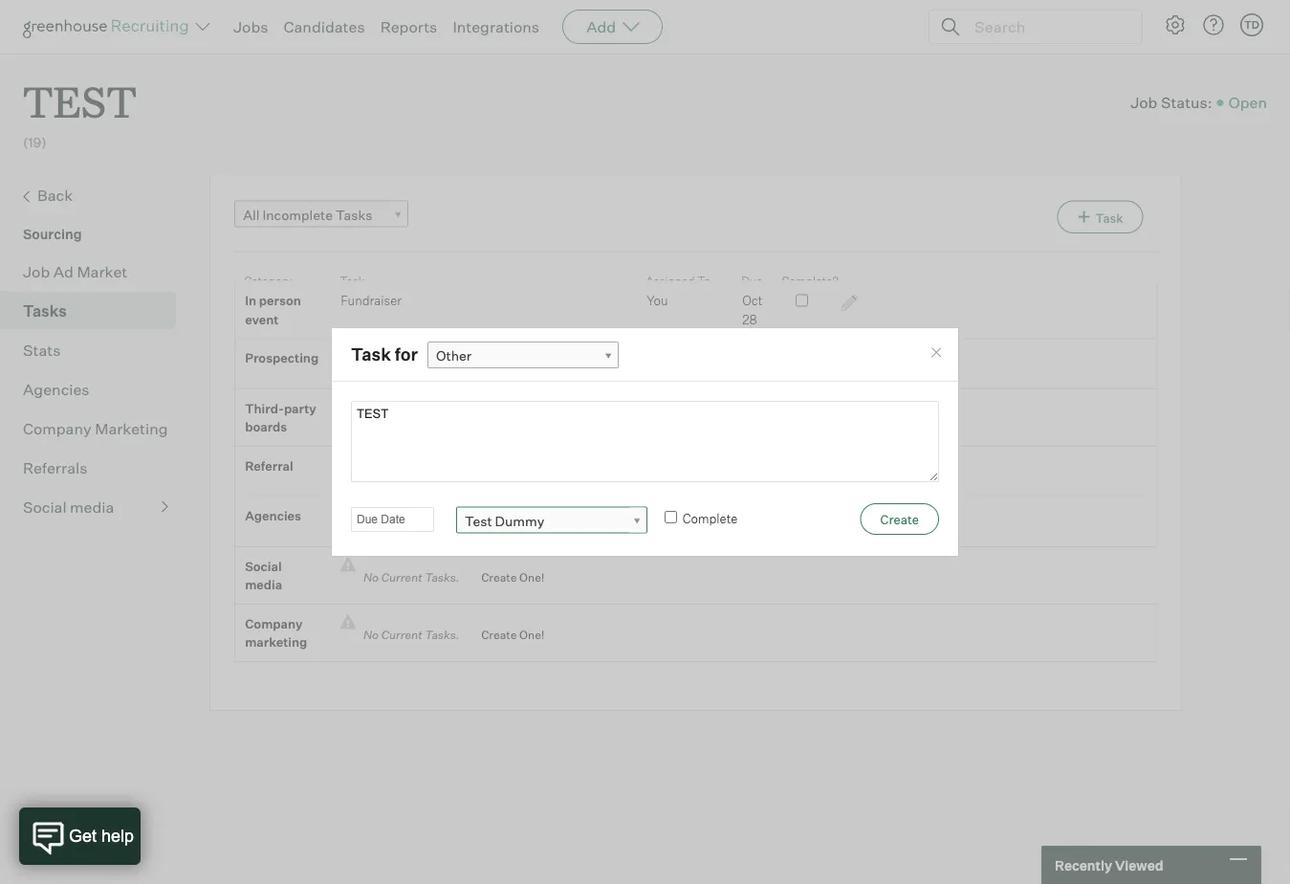 Task type: vqa. For each thing, say whether or not it's contained in the screenshot.
*
no



Task type: locate. For each thing, give the bounding box(es) containing it.
company up marketing
[[245, 616, 303, 631]]

in person event
[[245, 293, 301, 327]]

4 create from the top
[[481, 570, 517, 585]]

prospecting
[[245, 350, 319, 366]]

1 vertical spatial task
[[340, 273, 365, 288]]

tasks. for referral
[[425, 470, 460, 484]]

task
[[1096, 210, 1124, 226], [340, 273, 365, 288], [351, 343, 391, 365]]

reports link
[[380, 17, 438, 36]]

1 vertical spatial social media
[[245, 558, 282, 592]]

media inside social media "link"
[[70, 497, 114, 516]]

party
[[284, 401, 317, 416]]

integrations
[[453, 17, 540, 36]]

recently viewed
[[1055, 857, 1164, 873]]

job left the ad
[[23, 262, 50, 281]]

2 one! from the top
[[520, 470, 545, 484]]

no current tasks. for third-party boards
[[356, 413, 467, 427]]

0 vertical spatial social
[[23, 497, 67, 516]]

0 vertical spatial media
[[70, 497, 114, 516]]

no for social media
[[364, 570, 379, 585]]

agencies
[[23, 380, 90, 399], [245, 508, 301, 524]]

sourcing
[[23, 225, 82, 242]]

4 create one! from the top
[[481, 570, 545, 585]]

tasks.
[[425, 362, 460, 377], [425, 413, 460, 427], [425, 470, 460, 484], [425, 520, 460, 535], [425, 570, 460, 585], [425, 628, 460, 642]]

current for referral
[[381, 470, 423, 484]]

5 create one! link from the top
[[467, 626, 545, 645]]

6 no current tasks. from the top
[[356, 628, 467, 642]]

no current tasks.
[[356, 362, 467, 377], [356, 413, 467, 427], [356, 470, 467, 484], [356, 520, 467, 535], [356, 570, 467, 585], [356, 628, 467, 642]]

no for third-party boards
[[364, 413, 379, 427]]

3 no from the top
[[364, 470, 379, 484]]

1 horizontal spatial agencies
[[245, 508, 301, 524]]

tasks inside tasks link
[[23, 301, 67, 320]]

2 vertical spatial task
[[351, 343, 391, 365]]

1 vertical spatial agencies
[[245, 508, 301, 524]]

tasks up stats
[[23, 301, 67, 320]]

ad
[[53, 262, 74, 281]]

2 create one! from the top
[[481, 470, 545, 484]]

dummy
[[495, 512, 545, 529]]

tasks
[[336, 206, 373, 223], [23, 301, 67, 320]]

1 create from the top
[[481, 362, 517, 377]]

0 vertical spatial social media
[[23, 497, 114, 516]]

task for dialog
[[331, 327, 960, 557]]

greenhouse recruiting image
[[23, 15, 195, 38]]

1 tasks. from the top
[[425, 362, 460, 377]]

6 current from the top
[[381, 628, 423, 642]]

1 vertical spatial media
[[245, 577, 282, 592]]

no for referral
[[364, 470, 379, 484]]

0 vertical spatial company
[[23, 419, 92, 438]]

1 no current tasks. from the top
[[356, 362, 467, 377]]

5 create one! from the top
[[481, 628, 545, 642]]

create one! link for company marketing
[[467, 626, 545, 645]]

0 horizontal spatial company
[[23, 419, 92, 438]]

company inside company marketing
[[245, 616, 303, 631]]

social
[[23, 497, 67, 516], [245, 558, 282, 574]]

social media up company marketing at the left bottom of the page
[[245, 558, 282, 592]]

social inside social media "link"
[[23, 497, 67, 516]]

4 no current tasks. from the top
[[356, 520, 467, 535]]

for
[[395, 343, 418, 365]]

assigned to
[[646, 273, 711, 288]]

1 create one! from the top
[[481, 362, 545, 377]]

0 vertical spatial task
[[1096, 210, 1124, 226]]

create for company marketing
[[481, 628, 517, 642]]

no current tasks. for referral
[[356, 470, 467, 484]]

5 no from the top
[[364, 570, 379, 585]]

Complete checkbox
[[665, 511, 677, 523]]

one! for prospecting
[[520, 362, 545, 377]]

create one! link for agencies
[[467, 518, 545, 537]]

3 one! from the top
[[520, 520, 545, 535]]

0 vertical spatial agencies
[[23, 380, 90, 399]]

test
[[465, 512, 492, 529]]

0 vertical spatial job
[[1131, 93, 1158, 112]]

1 horizontal spatial job
[[1131, 93, 1158, 112]]

no
[[364, 362, 379, 377], [364, 413, 379, 427], [364, 470, 379, 484], [364, 520, 379, 535], [364, 570, 379, 585], [364, 628, 379, 642]]

tasks link
[[23, 299, 168, 322]]

tasks. for social media
[[425, 570, 460, 585]]

0 horizontal spatial social media
[[23, 497, 114, 516]]

due
[[742, 273, 763, 288]]

1 horizontal spatial company
[[245, 616, 303, 631]]

3 no current tasks. from the top
[[356, 470, 467, 484]]

2 current from the top
[[381, 413, 423, 427]]

company marketing link
[[23, 417, 168, 440]]

job left status:
[[1131, 93, 1158, 112]]

in
[[245, 293, 256, 308]]

social down referrals
[[23, 497, 67, 516]]

oct
[[743, 293, 763, 308]]

5 no current tasks. from the top
[[356, 570, 467, 585]]

1 horizontal spatial tasks
[[336, 206, 373, 223]]

job ad market link
[[23, 260, 168, 283]]

2 no current tasks. from the top
[[356, 413, 467, 427]]

social media down referrals
[[23, 497, 114, 516]]

0 horizontal spatial media
[[70, 497, 114, 516]]

3 tasks. from the top
[[425, 470, 460, 484]]

1 no from the top
[[364, 362, 379, 377]]

test dummy link
[[456, 507, 648, 534]]

to
[[698, 273, 711, 288]]

viewed
[[1116, 857, 1164, 873]]

boards
[[245, 419, 287, 435]]

create one! for prospecting
[[481, 362, 545, 377]]

3 create one! from the top
[[481, 520, 545, 535]]

media up company marketing at the left bottom of the page
[[245, 577, 282, 592]]

create one!
[[481, 362, 545, 377], [481, 470, 545, 484], [481, 520, 545, 535], [481, 570, 545, 585], [481, 628, 545, 642]]

create
[[481, 362, 517, 377], [481, 470, 517, 484], [481, 520, 517, 535], [481, 570, 517, 585], [481, 628, 517, 642]]

1 one! from the top
[[520, 362, 545, 377]]

task inside dialog
[[351, 343, 391, 365]]

5 one! from the top
[[520, 628, 545, 642]]

complete
[[683, 511, 738, 526]]

company up referrals
[[23, 419, 92, 438]]

marketing
[[95, 419, 168, 438]]

6 tasks. from the top
[[425, 628, 460, 642]]

other
[[436, 347, 472, 364]]

oct 28
[[743, 293, 763, 327]]

0 horizontal spatial social
[[23, 497, 67, 516]]

agencies down stats
[[23, 380, 90, 399]]

3 current from the top
[[381, 470, 423, 484]]

add
[[587, 17, 616, 36]]

0 horizontal spatial job
[[23, 262, 50, 281]]

job for job ad market
[[23, 262, 50, 281]]

1 horizontal spatial social media
[[245, 558, 282, 592]]

1 create one! link from the top
[[467, 360, 545, 379]]

current
[[381, 362, 423, 377], [381, 413, 423, 427], [381, 470, 423, 484], [381, 520, 423, 535], [381, 570, 423, 585], [381, 628, 423, 642]]

third-party boards
[[245, 401, 317, 435]]

1 vertical spatial job
[[23, 262, 50, 281]]

company marketing
[[23, 419, 168, 438]]

4 create one! link from the top
[[467, 569, 545, 587]]

1 current from the top
[[381, 362, 423, 377]]

5 create from the top
[[481, 628, 517, 642]]

0 vertical spatial tasks
[[336, 206, 373, 223]]

agencies down referral
[[245, 508, 301, 524]]

2 create from the top
[[481, 470, 517, 484]]

5 tasks. from the top
[[425, 570, 460, 585]]

you
[[647, 293, 668, 308]]

category
[[244, 273, 292, 288]]

2 no from the top
[[364, 413, 379, 427]]

current for social media
[[381, 570, 423, 585]]

media down referrals link
[[70, 497, 114, 516]]

5 current from the top
[[381, 570, 423, 585]]

job
[[1131, 93, 1158, 112], [23, 262, 50, 281]]

0 horizontal spatial agencies
[[23, 380, 90, 399]]

2 create one! link from the top
[[467, 468, 545, 487]]

0 horizontal spatial tasks
[[23, 301, 67, 320]]

social up company marketing at the left bottom of the page
[[245, 558, 282, 574]]

td button
[[1241, 13, 1264, 36]]

4 current from the top
[[381, 520, 423, 535]]

create for agencies
[[481, 520, 517, 535]]

agencies inside "link"
[[23, 380, 90, 399]]

create one! link
[[467, 360, 545, 379], [467, 468, 545, 487], [467, 518, 545, 537], [467, 569, 545, 587], [467, 626, 545, 645]]

4 no from the top
[[364, 520, 379, 535]]

None checkbox
[[796, 294, 809, 307]]

6 no from the top
[[364, 628, 379, 642]]

tasks. for prospecting
[[425, 362, 460, 377]]

1 vertical spatial social
[[245, 558, 282, 574]]

4 one! from the top
[[520, 570, 545, 585]]

2 tasks. from the top
[[425, 413, 460, 427]]

company
[[23, 419, 92, 438], [245, 616, 303, 631]]

one! for agencies
[[520, 520, 545, 535]]

social media inside "link"
[[23, 497, 114, 516]]

job status:
[[1131, 93, 1213, 112]]

1 vertical spatial tasks
[[23, 301, 67, 320]]

agencies link
[[23, 378, 168, 401]]

None submit
[[861, 503, 940, 535]]

current for company marketing
[[381, 628, 423, 642]]

one! for referral
[[520, 470, 545, 484]]

tasks right "incomplete"
[[336, 206, 373, 223]]

fundraiser
[[341, 293, 402, 308]]

3 create one! link from the top
[[467, 518, 545, 537]]

social media
[[23, 497, 114, 516], [245, 558, 282, 592]]

1 vertical spatial company
[[245, 616, 303, 631]]

none submit inside task for dialog
[[861, 503, 940, 535]]

back
[[37, 185, 73, 204]]

3 create from the top
[[481, 520, 517, 535]]

4 tasks. from the top
[[425, 520, 460, 535]]

media
[[70, 497, 114, 516], [245, 577, 282, 592]]

job ad market
[[23, 262, 127, 281]]

Due Date text field
[[351, 507, 434, 532]]

status:
[[1161, 93, 1213, 112]]

one! for company marketing
[[520, 628, 545, 642]]

one!
[[520, 362, 545, 377], [520, 470, 545, 484], [520, 520, 545, 535], [520, 570, 545, 585], [520, 628, 545, 642]]

jobs
[[233, 17, 268, 36]]

tasks inside "all incomplete tasks" link
[[336, 206, 373, 223]]



Task type: describe. For each thing, give the bounding box(es) containing it.
add button
[[563, 10, 663, 44]]

recently
[[1055, 857, 1113, 873]]

current for agencies
[[381, 520, 423, 535]]

current for prospecting
[[381, 362, 423, 377]]

Search text field
[[970, 13, 1125, 41]]

incomplete
[[263, 206, 333, 223]]

integrations link
[[453, 17, 540, 36]]

no current tasks. for company marketing
[[356, 628, 467, 642]]

td
[[1245, 18, 1260, 31]]

company marketing
[[245, 616, 307, 650]]

no current tasks. for prospecting
[[356, 362, 467, 377]]

company for company marketing
[[23, 419, 92, 438]]

referrals
[[23, 458, 87, 477]]

open
[[1229, 93, 1268, 112]]

social media link
[[23, 495, 168, 518]]

job for job status:
[[1131, 93, 1158, 112]]

all
[[243, 206, 260, 223]]

create one! link for prospecting
[[467, 360, 545, 379]]

tasks. for company marketing
[[425, 628, 460, 642]]

third-
[[245, 401, 284, 416]]

tasks. for agencies
[[425, 520, 460, 535]]

referral
[[245, 458, 293, 473]]

create for referral
[[481, 470, 517, 484]]

task for
[[351, 343, 418, 365]]

one! for social media
[[520, 570, 545, 585]]

create for social media
[[481, 570, 517, 585]]

no current tasks. for agencies
[[356, 520, 467, 535]]

1 horizontal spatial social
[[245, 558, 282, 574]]

no current tasks. for social media
[[356, 570, 467, 585]]

no for agencies
[[364, 520, 379, 535]]

no for prospecting
[[364, 362, 379, 377]]

create one! link for social media
[[467, 569, 545, 587]]

marketing
[[245, 635, 307, 650]]

candidates link
[[284, 17, 365, 36]]

td button
[[1237, 10, 1268, 40]]

tasks. for third-party boards
[[425, 413, 460, 427]]

other link
[[428, 341, 619, 369]]

create one! link for referral
[[467, 468, 545, 487]]

task for sourcing
[[1096, 210, 1124, 226]]

close image
[[929, 345, 944, 360]]

create one! for social media
[[481, 570, 545, 585]]

test link
[[23, 54, 137, 133]]

test dummy
[[465, 512, 545, 529]]

complete?
[[782, 273, 839, 288]]

all incomplete tasks
[[243, 206, 373, 223]]

What Other task are you going to do next? text field
[[351, 401, 940, 482]]

back link
[[23, 183, 168, 208]]

test (19)
[[23, 73, 137, 151]]

current for third-party boards
[[381, 413, 423, 427]]

stats
[[23, 340, 61, 359]]

jobs link
[[233, 17, 268, 36]]

person
[[259, 293, 301, 308]]

(19)
[[23, 134, 47, 151]]

market
[[77, 262, 127, 281]]

stats link
[[23, 338, 168, 361]]

all incomplete tasks link
[[235, 201, 409, 228]]

create one! for agencies
[[481, 520, 545, 535]]

create for prospecting
[[481, 362, 517, 377]]

referrals link
[[23, 456, 168, 479]]

create one! for company marketing
[[481, 628, 545, 642]]

event
[[245, 312, 279, 327]]

configure image
[[1164, 13, 1187, 36]]

task for task
[[340, 273, 365, 288]]

test
[[23, 73, 137, 129]]

reports
[[380, 17, 438, 36]]

1 horizontal spatial media
[[245, 577, 282, 592]]

company for company marketing
[[245, 616, 303, 631]]

assigned
[[646, 273, 695, 288]]

no for company marketing
[[364, 628, 379, 642]]

candidates
[[284, 17, 365, 36]]

28
[[743, 312, 757, 327]]

create one! for referral
[[481, 470, 545, 484]]



